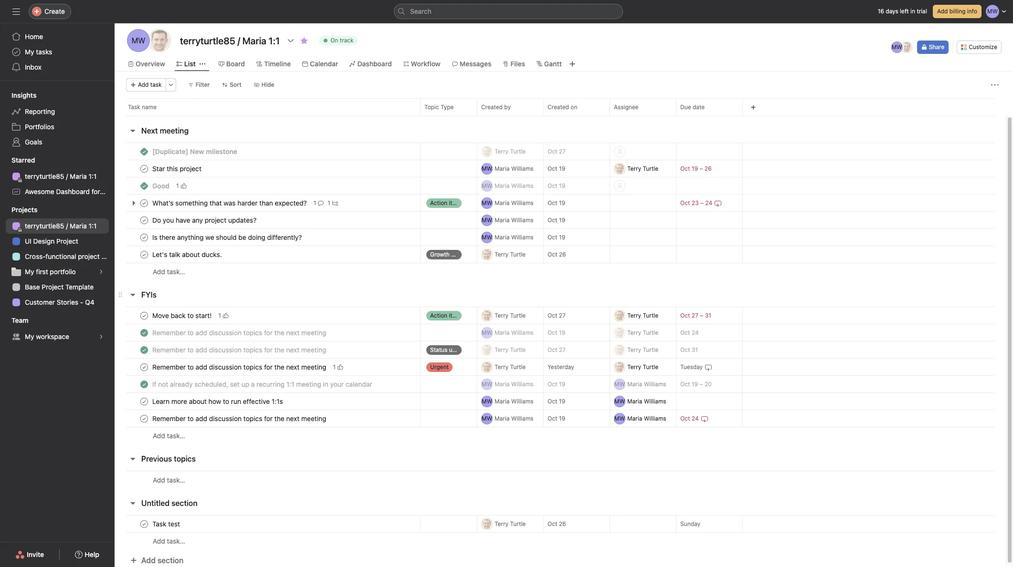 Task type: vqa. For each thing, say whether or not it's contained in the screenshot.
Giraffe
no



Task type: locate. For each thing, give the bounding box(es) containing it.
my inside teams element
[[25, 333, 34, 341]]

0 horizontal spatial created
[[481, 104, 503, 111]]

1 terryturtle85 / maria 1:1 from the top
[[25, 172, 97, 181]]

3 completed image from the top
[[139, 362, 150, 373]]

2 completed image from the top
[[139, 198, 150, 209]]

maria williams inside creator for star this project 'cell'
[[495, 165, 534, 172]]

completed image inside move back to start! cell
[[139, 310, 150, 322]]

terryturtle85
[[25, 172, 64, 181], [25, 222, 64, 230]]

0 vertical spatial 1
[[176, 182, 179, 189]]

completed image inside do you have any project updates? cell
[[139, 215, 150, 226]]

add task… button inside header next meeting tree grid
[[153, 267, 185, 278]]

topic type
[[425, 104, 454, 111]]

1 vertical spatial terryturtle85
[[25, 222, 64, 230]]

0 vertical spatial completed milestone checkbox
[[140, 148, 148, 155]]

my left the first
[[25, 268, 34, 276]]

starred element
[[0, 152, 139, 202]]

24 inside header next meeting tree grid
[[706, 200, 713, 207]]

list link
[[177, 59, 196, 69]]

completed image for oct 27
[[139, 310, 150, 322]]

1 action item from the top
[[430, 199, 461, 207]]

/ inside the projects element
[[66, 222, 68, 230]]

3 completed checkbox from the top
[[139, 232, 150, 243]]

terry turtle
[[495, 148, 526, 155], [628, 165, 659, 172], [495, 251, 526, 258], [495, 312, 526, 319], [628, 312, 659, 319], [628, 329, 659, 336], [495, 347, 526, 354], [628, 347, 659, 354], [495, 364, 526, 371], [628, 364, 659, 371], [495, 521, 526, 528]]

collapse task list for this section image left previous
[[129, 456, 137, 463]]

terryturtle85 inside starred element
[[25, 172, 64, 181]]

completed image inside star this project cell
[[139, 163, 150, 175]]

track
[[340, 37, 354, 44]]

row
[[115, 98, 1014, 116], [126, 116, 995, 117], [115, 143, 1006, 160], [115, 160, 1006, 178], [115, 177, 1006, 195], [115, 194, 1006, 212], [115, 212, 1006, 229], [115, 229, 1006, 246], [115, 246, 1006, 264], [115, 307, 1006, 325], [115, 324, 1006, 342], [115, 342, 1006, 359], [115, 359, 1006, 376], [115, 376, 1006, 394], [115, 393, 1006, 411], [115, 410, 1006, 428], [115, 516, 1006, 534]]

add up previous
[[153, 432, 165, 440]]

dashboard left for
[[56, 188, 90, 196]]

6 completed checkbox from the top
[[139, 379, 150, 390]]

3 completed image from the top
[[139, 215, 150, 226]]

see details, my first portfolio image
[[98, 269, 104, 275]]

24 down oct 27 – 31
[[692, 330, 699, 337]]

1 vertical spatial 31
[[692, 347, 698, 354]]

1 vertical spatial terryturtle85 / maria 1:1 link
[[6, 219, 109, 234]]

maria williams inside the creator for is there anything we should be doing differently? cell
[[495, 234, 534, 241]]

item inside popup button
[[449, 312, 461, 319]]

terryturtle85 / maria 1:1 for dashboard
[[25, 172, 97, 181]]

1 vertical spatial section
[[158, 557, 184, 566]]

6 completed image from the top
[[139, 345, 150, 356]]

1 oct 19 from the top
[[548, 165, 566, 172]]

task… for add task… button in the header next meeting tree grid
[[167, 268, 185, 276]]

2 completed checkbox from the top
[[139, 249, 150, 261]]

0 horizontal spatial dashboard
[[56, 188, 90, 196]]

task… inside header next meeting tree grid
[[167, 268, 185, 276]]

Remember to add discussion topics for the next meeting text field
[[150, 328, 329, 338], [150, 346, 329, 355], [150, 363, 329, 372], [150, 414, 329, 424]]

action inside dropdown button
[[430, 199, 448, 207]]

3 completed checkbox from the top
[[139, 310, 150, 322]]

remember to add discussion topics for the next meeting text field for fourth creator for remember to add discussion topics for the next meeting cell from the bottom of the 'header fyis' tree grid
[[150, 328, 329, 338]]

1 oct 26 from the top
[[548, 251, 566, 258]]

oct 27
[[548, 148, 566, 155], [548, 312, 566, 320], [548, 347, 566, 354]]

1 creator for remember to add discussion topics for the next meeting cell from the top
[[477, 324, 544, 342]]

dashboard down 'on track' dropdown button
[[357, 60, 392, 68]]

remember to add discussion topics for the next meeting cell for 3rd creator for remember to add discussion topics for the next meeting cell from the bottom of the 'header fyis' tree grid
[[115, 342, 421, 359]]

tab actions image
[[200, 61, 205, 67]]

/ inside starred element
[[66, 172, 68, 181]]

terryturtle85 for design
[[25, 222, 64, 230]]

1 my from the top
[[25, 48, 34, 56]]

conversation
[[452, 251, 486, 258]]

3 collapse task list for this section image from the top
[[129, 500, 137, 508]]

completed milestone checkbox inside good cell
[[140, 182, 148, 190]]

mw inside creator for what's something that was harder than expected? cell
[[482, 199, 492, 207]]

previous topics button
[[141, 451, 196, 468]]

williams inside creator for do you have any project updates? cell
[[511, 217, 534, 224]]

maria
[[495, 165, 510, 172], [70, 172, 87, 181], [495, 182, 510, 189], [495, 199, 510, 207], [495, 217, 510, 224], [70, 222, 87, 230], [495, 234, 510, 241], [495, 329, 510, 336], [495, 381, 510, 388], [628, 381, 643, 388], [495, 398, 510, 405], [628, 398, 643, 405], [495, 415, 510, 422], [628, 415, 643, 422]]

repeats image right the oct 23 – 24 at the right of page
[[715, 199, 722, 207]]

2 completed image from the top
[[139, 310, 150, 322]]

status update
[[430, 347, 468, 354]]

19 for creator for if not already scheduled, set up a recurring 1:1 meeting in your calendar cell
[[559, 381, 566, 388]]

inbox
[[25, 63, 42, 71]]

oct 19 – 20
[[681, 381, 712, 388]]

project
[[118, 188, 139, 196], [56, 237, 78, 246], [42, 283, 64, 291]]

2 add task… from the top
[[153, 432, 185, 440]]

left
[[900, 8, 909, 15]]

task… for third add task… button from the top
[[167, 476, 185, 485]]

7 oct 19 from the top
[[548, 381, 566, 388]]

0 vertical spatial terryturtle85
[[25, 172, 64, 181]]

creator for if not already scheduled, set up a recurring 1:1 meeting in your calendar cell
[[477, 376, 544, 394]]

1
[[176, 182, 179, 189], [219, 312, 221, 319], [333, 364, 336, 371]]

5 completed checkbox from the top
[[139, 362, 150, 373]]

8 completed checkbox from the top
[[139, 519, 150, 530]]

7 completed checkbox from the top
[[139, 413, 150, 425]]

project down my first portfolio
[[42, 283, 64, 291]]

3 task… from the top
[[167, 476, 185, 485]]

project up the cross-functional project plan
[[56, 237, 78, 246]]

task… inside "header untitled section" tree grid
[[167, 538, 185, 546]]

0 vertical spatial dashboard
[[357, 60, 392, 68]]

1 vertical spatial project
[[56, 237, 78, 246]]

completed milestone checkbox for tt
[[140, 148, 148, 155]]

completed checkbox inside move back to start! cell
[[139, 310, 150, 322]]

collapse task list for this section image left untitled
[[129, 500, 137, 508]]

terryturtle85 / maria 1:1
[[25, 172, 97, 181], [25, 222, 97, 230]]

oct 19 for creator for if not already scheduled, set up a recurring 1:1 meeting in your calendar cell
[[548, 381, 566, 388]]

1 vertical spatial 24
[[692, 330, 699, 337]]

oct 19 for creator for star this project 'cell'
[[548, 165, 566, 172]]

1 add task… row from the top
[[115, 263, 1006, 281]]

1 horizontal spatial 1 button
[[217, 311, 231, 321]]

maria williams
[[495, 165, 534, 172], [495, 182, 534, 189], [495, 199, 534, 207], [495, 217, 534, 224], [495, 234, 534, 241], [495, 329, 534, 336], [495, 381, 534, 388], [628, 381, 667, 388], [495, 398, 534, 405], [628, 398, 667, 405], [495, 415, 534, 422], [628, 415, 667, 422]]

add task… button up previous topics button
[[153, 431, 185, 442]]

2 vertical spatial 1
[[333, 364, 336, 371]]

creator for good cell
[[477, 177, 544, 195]]

completed checkbox for 2nd creator for remember to add discussion topics for the next meeting cell from the bottom of the 'header fyis' tree grid's remember to add discussion topics for the next meeting text box
[[139, 362, 150, 373]]

repeats image
[[715, 199, 722, 207], [705, 364, 713, 371], [701, 415, 709, 423]]

1 button inside move back to start! cell
[[217, 311, 231, 321]]

header next meeting tree grid
[[115, 143, 1006, 281]]

next
[[141, 127, 158, 135]]

0 vertical spatial collapse task list for this section image
[[129, 291, 137, 299]]

creator for remember to add discussion topics for the next meeting cell
[[477, 324, 544, 342], [477, 342, 544, 359], [477, 359, 544, 376], [477, 410, 544, 428]]

hide sidebar image
[[12, 8, 20, 15]]

terryturtle85 / maria 1:1 link up "ui design project"
[[6, 219, 109, 234]]

my inside global element
[[25, 48, 34, 56]]

2 my from the top
[[25, 268, 34, 276]]

4 remember to add discussion topics for the next meeting cell from the top
[[115, 410, 421, 428]]

4 task… from the top
[[167, 538, 185, 546]]

untitled
[[141, 500, 170, 508]]

1:1 inside the projects element
[[89, 222, 97, 230]]

27 inside header next meeting tree grid
[[559, 148, 566, 155]]

days
[[886, 8, 899, 15]]

do you have any project updates? cell
[[115, 212, 421, 229]]

project up expand subtask list for the task what's something that was harder than expected? icon
[[118, 188, 139, 196]]

oct 19 for the creator for is there anything we should be doing differently? cell
[[548, 234, 566, 241]]

0 vertical spatial section
[[172, 500, 198, 508]]

sort
[[230, 81, 242, 88]]

19 for the creator for learn more about how to run effective 1:1s cell
[[559, 398, 566, 406]]

1 / from the top
[[66, 172, 68, 181]]

oct 27 right creator for move back to start! cell
[[548, 312, 566, 320]]

task… down the "task test" "text field"
[[167, 538, 185, 546]]

add task… inside 'header fyis' tree grid
[[153, 432, 185, 440]]

awesome
[[25, 188, 54, 196]]

my down team
[[25, 333, 34, 341]]

terryturtle85 / maria 1:1 link up awesome
[[6, 169, 109, 184]]

for
[[92, 188, 100, 196]]

williams inside creator for good cell
[[511, 182, 534, 189]]

created for created on
[[548, 104, 569, 111]]

let's talk about ducks. cell
[[115, 246, 421, 264]]

1 vertical spatial /
[[66, 222, 68, 230]]

16
[[878, 8, 885, 15]]

urgent button
[[421, 359, 477, 376]]

customer
[[25, 299, 55, 307]]

maria williams inside creator for if not already scheduled, set up a recurring 1:1 meeting in your calendar cell
[[495, 381, 534, 388]]

1 button inside good cell
[[174, 181, 188, 191]]

completed checkbox inside remember to add discussion topics for the next meeting cell
[[139, 345, 150, 356]]

2 action item from the top
[[430, 312, 461, 319]]

awesome dashboard for new project link
[[6, 184, 139, 200]]

5 completed checkbox from the top
[[139, 396, 150, 408]]

1 vertical spatial repeats image
[[705, 364, 713, 371]]

tt inside creator for task test cell
[[484, 521, 491, 528]]

oct 26
[[548, 251, 566, 258], [548, 521, 566, 528]]

terryturtle85 up awesome
[[25, 172, 64, 181]]

maria williams inside creator for do you have any project updates? cell
[[495, 217, 534, 224]]

0 horizontal spatial 1
[[176, 182, 179, 189]]

oct 19
[[548, 165, 566, 172], [548, 182, 566, 190], [548, 200, 566, 207], [548, 217, 566, 224], [548, 234, 566, 241], [548, 330, 566, 337], [548, 381, 566, 388], [548, 398, 566, 406], [548, 416, 566, 423]]

search list box
[[394, 4, 623, 19]]

files
[[511, 60, 525, 68]]

0 vertical spatial 1:1
[[89, 172, 97, 181]]

created left on
[[548, 104, 569, 111]]

4 completed image from the top
[[139, 249, 150, 261]]

maria inside the creator for is there anything we should be doing differently? cell
[[495, 234, 510, 241]]

5 completed image from the top
[[139, 327, 150, 339]]

insights element
[[0, 87, 115, 152]]

1 horizontal spatial 1
[[219, 312, 221, 319]]

terryturtle85 / maria 1:1 link
[[6, 169, 109, 184], [6, 219, 109, 234]]

4 add task… from the top
[[153, 538, 185, 546]]

5 oct 19 from the top
[[548, 234, 566, 241]]

7 completed image from the top
[[139, 379, 150, 390]]

2 terryturtle85 / maria 1:1 from the top
[[25, 222, 97, 230]]

terry turtle inside creator for move back to start! cell
[[495, 312, 526, 319]]

next meeting
[[141, 127, 189, 135]]

add task… button down let's talk about ducks. text field
[[153, 267, 185, 278]]

3 my from the top
[[25, 333, 34, 341]]

ui
[[25, 237, 31, 246]]

2 oct 27 from the top
[[548, 312, 566, 320]]

26 for creator for task test cell
[[559, 521, 566, 528]]

oct 24 down oct 19 – 20
[[681, 416, 699, 423]]

section up the "task test" "text field"
[[172, 500, 198, 508]]

ui design project
[[25, 237, 78, 246]]

oct 19 for 1st creator for remember to add discussion topics for the next meeting cell from the bottom
[[548, 416, 566, 423]]

Task test text field
[[150, 520, 183, 529]]

oct 24
[[681, 330, 699, 337], [681, 416, 699, 423]]

terry inside creator for [duplicate] new milestone cell
[[495, 148, 509, 155]]

terryturtle85 / maria 1:1 inside starred element
[[25, 172, 97, 181]]

add task… inside "header untitled section" tree grid
[[153, 538, 185, 546]]

add task… button inside "header untitled section" tree grid
[[153, 537, 185, 547]]

1 add task… from the top
[[153, 268, 185, 276]]

2 vertical spatial 26
[[559, 521, 566, 528]]

tt
[[155, 36, 164, 45], [903, 43, 911, 51], [484, 148, 491, 155], [616, 165, 624, 172], [484, 251, 491, 258], [484, 312, 491, 319], [616, 312, 624, 319], [616, 329, 624, 336], [484, 347, 491, 354], [616, 347, 624, 354], [484, 364, 491, 371], [616, 364, 624, 371], [484, 521, 491, 528]]

1 created from the left
[[481, 104, 503, 111]]

sunday
[[681, 521, 701, 528]]

repeats image for oct 24
[[701, 415, 709, 423]]

team button
[[0, 316, 28, 326]]

williams for creator for good cell
[[511, 182, 534, 189]]

item inside dropdown button
[[449, 199, 461, 207]]

completed checkbox for do you have any project updates? text field
[[139, 215, 150, 226]]

8 completed image from the top
[[139, 396, 150, 408]]

2 vertical spatial collapse task list for this section image
[[129, 500, 137, 508]]

0 vertical spatial oct 24
[[681, 330, 699, 337]]

action for action item popup button
[[430, 312, 448, 319]]

2 terryturtle85 from the top
[[25, 222, 64, 230]]

task… down previous topics button
[[167, 476, 185, 485]]

2 remember to add discussion topics for the next meeting text field from the top
[[150, 346, 329, 355]]

create button
[[29, 4, 71, 19]]

add task… down let's talk about ducks. text field
[[153, 268, 185, 276]]

section down the "task test" "text field"
[[158, 557, 184, 566]]

add field image
[[751, 105, 757, 110]]

0 vertical spatial oct 27
[[548, 148, 566, 155]]

2 vertical spatial repeats image
[[701, 415, 709, 423]]

What's something that was harder than expected? text field
[[150, 198, 310, 208]]

completed checkbox inside task test cell
[[139, 519, 150, 530]]

4 completed checkbox from the top
[[139, 327, 150, 339]]

oct 27 down created on
[[548, 148, 566, 155]]

1 vertical spatial 1
[[219, 312, 221, 319]]

add down previous
[[153, 476, 165, 485]]

collapse task list for this section image left fyis button
[[129, 291, 137, 299]]

completed checkbox for status update
[[139, 345, 150, 356]]

project inside ui design project link
[[56, 237, 78, 246]]

oct 23 – 24
[[681, 200, 713, 207]]

row containing growth conversation
[[115, 246, 1006, 264]]

27 for creator for move back to start! cell
[[559, 312, 566, 320]]

add task… button down previous topics
[[153, 475, 185, 486]]

action item inside dropdown button
[[430, 199, 461, 207]]

0 vertical spatial terryturtle85 / maria 1:1
[[25, 172, 97, 181]]

1 oct 27 from the top
[[548, 148, 566, 155]]

1 vertical spatial action
[[430, 312, 448, 319]]

untitled section button
[[141, 495, 198, 513]]

oct 19 for the creator for learn more about how to run effective 1:1s cell
[[548, 398, 566, 406]]

gantt
[[544, 60, 562, 68]]

design
[[33, 237, 55, 246]]

1 vertical spatial action item
[[430, 312, 461, 319]]

0 horizontal spatial 1 button
[[174, 181, 188, 191]]

4 completed image from the top
[[139, 413, 150, 425]]

2 1:1 from the top
[[89, 222, 97, 230]]

completed milestone checkbox left the good text field
[[140, 182, 148, 190]]

19 for 1st creator for remember to add discussion topics for the next meeting cell from the bottom
[[559, 416, 566, 423]]

completed image for tuesday
[[139, 362, 150, 373]]

my inside the projects element
[[25, 268, 34, 276]]

2 horizontal spatial 1
[[333, 364, 336, 371]]

inbox link
[[6, 60, 109, 75]]

0 vertical spatial action
[[430, 199, 448, 207]]

0 vertical spatial my
[[25, 48, 34, 56]]

2 task… from the top
[[167, 432, 185, 440]]

oct 27 for 19
[[548, 148, 566, 155]]

0 vertical spatial oct 26
[[548, 251, 566, 258]]

0 vertical spatial /
[[66, 172, 68, 181]]

completed image for 3rd creator for remember to add discussion topics for the next meeting cell from the bottom of the 'header fyis' tree grid's remember to add discussion topics for the next meeting text box
[[139, 345, 150, 356]]

add task… row
[[115, 263, 1006, 281], [115, 427, 1006, 445], [115, 471, 1006, 490], [115, 533, 1006, 551]]

19 for creator for good cell
[[559, 182, 566, 190]]

on track
[[331, 37, 354, 44]]

header untitled section tree grid
[[115, 516, 1006, 551]]

williams inside creator for what's something that was harder than expected? cell
[[511, 199, 534, 207]]

remember to add discussion topics for the next meeting text field for 2nd creator for remember to add discussion topics for the next meeting cell from the bottom of the 'header fyis' tree grid
[[150, 363, 329, 372]]

completed checkbox inside is there anything we should be doing differently? cell
[[139, 232, 150, 243]]

2 vertical spatial my
[[25, 333, 34, 341]]

1 completed checkbox from the top
[[139, 163, 150, 175]]

add task button
[[126, 78, 166, 92]]

2 add task… button from the top
[[153, 431, 185, 442]]

task… inside 'header fyis' tree grid
[[167, 432, 185, 440]]

starred button
[[0, 156, 35, 165]]

turtle inside creator for [duplicate] new milestone cell
[[510, 148, 526, 155]]

template
[[65, 283, 94, 291]]

williams inside the creator for is there anything we should be doing differently? cell
[[511, 234, 534, 241]]

3 remember to add discussion topics for the next meeting text field from the top
[[150, 363, 329, 372]]

terryturtle85 up design on the left top of the page
[[25, 222, 64, 230]]

list
[[184, 60, 196, 68]]

collapse task list for this section image
[[129, 291, 137, 299], [129, 456, 137, 463], [129, 500, 137, 508]]

1 vertical spatial dashboard
[[56, 188, 90, 196]]

1 remember to add discussion topics for the next meeting text field from the top
[[150, 328, 329, 338]]

my left tasks on the top
[[25, 48, 34, 56]]

6 oct 19 from the top
[[548, 330, 566, 337]]

2 collapse task list for this section image from the top
[[129, 456, 137, 463]]

9 oct 19 from the top
[[548, 416, 566, 423]]

/ up ui design project link at the left
[[66, 222, 68, 230]]

9 completed image from the top
[[139, 519, 150, 530]]

oct 27 up yesterday
[[548, 347, 566, 354]]

26 for creator for let's talk about ducks. "cell"
[[559, 251, 566, 258]]

1 terryturtle85 / maria 1:1 link from the top
[[6, 169, 109, 184]]

add task… up previous topics button
[[153, 432, 185, 440]]

action item inside popup button
[[430, 312, 461, 319]]

2 action from the top
[[430, 312, 448, 319]]

1 completed image from the top
[[139, 163, 150, 175]]

collapse task list for this section image for untitled section
[[129, 500, 137, 508]]

terryturtle85 / maria 1:1 up ui design project link at the left
[[25, 222, 97, 230]]

action item for action item popup button
[[430, 312, 461, 319]]

Is there anything we should be doing differently? text field
[[150, 233, 305, 242]]

1:1 up project
[[89, 222, 97, 230]]

1 horizontal spatial dashboard
[[357, 60, 392, 68]]

project inside base project template link
[[42, 283, 64, 291]]

1 vertical spatial my
[[25, 268, 34, 276]]

–
[[700, 165, 703, 172], [701, 200, 704, 207], [700, 312, 704, 320], [700, 381, 703, 388]]

31
[[705, 312, 712, 320], [692, 347, 698, 354]]

maria williams inside the creator for learn more about how to run effective 1:1s cell
[[495, 398, 534, 405]]

1 vertical spatial 26
[[559, 251, 566, 258]]

19 for fourth creator for remember to add discussion topics for the next meeting cell from the bottom of the 'header fyis' tree grid
[[559, 330, 566, 337]]

maria williams for creator for good cell
[[495, 182, 534, 189]]

williams for fourth creator for remember to add discussion topics for the next meeting cell from the bottom of the 'header fyis' tree grid
[[511, 329, 534, 336]]

2 item from the top
[[449, 312, 461, 319]]

tt inside creator for let's talk about ducks. "cell"
[[484, 251, 491, 258]]

1 vertical spatial terryturtle85 / maria 1:1
[[25, 222, 97, 230]]

turtle
[[510, 148, 526, 155], [643, 165, 659, 172], [510, 251, 526, 258], [510, 312, 526, 319], [643, 312, 659, 319], [643, 329, 659, 336], [510, 347, 526, 354], [643, 347, 659, 354], [510, 364, 526, 371], [643, 364, 659, 371], [510, 521, 526, 528]]

1 vertical spatial completed milestone checkbox
[[140, 182, 148, 190]]

remove from starred image
[[301, 37, 308, 44]]

2 add task… row from the top
[[115, 427, 1006, 445]]

2 oct 26 from the top
[[548, 521, 566, 528]]

Move back to start! text field
[[150, 311, 215, 321]]

created for created by
[[481, 104, 503, 111]]

williams inside creator for if not already scheduled, set up a recurring 1:1 meeting in your calendar cell
[[511, 381, 534, 388]]

1 horizontal spatial created
[[548, 104, 569, 111]]

williams for creator for what's something that was harder than expected? cell
[[511, 199, 534, 207]]

created left the by
[[481, 104, 503, 111]]

oct 26 for creator for task test cell
[[548, 521, 566, 528]]

1 vertical spatial oct 27
[[548, 312, 566, 320]]

my workspace link
[[6, 330, 109, 345]]

completed image
[[139, 163, 150, 175], [139, 198, 150, 209], [139, 215, 150, 226], [139, 249, 150, 261], [139, 327, 150, 339], [139, 345, 150, 356], [139, 379, 150, 390], [139, 396, 150, 408], [139, 519, 150, 530]]

1 action from the top
[[430, 199, 448, 207]]

maria williams inside creator for good cell
[[495, 182, 534, 189]]

new
[[102, 188, 116, 196]]

completed checkbox inside learn more about how to run effective 1:1s cell
[[139, 396, 150, 408]]

repeats image right tuesday
[[705, 364, 713, 371]]

1 subtask image
[[332, 200, 338, 206]]

what's something that was harder than expected? cell
[[115, 194, 421, 212]]

1 task… from the top
[[167, 268, 185, 276]]

2 vertical spatial 1 button
[[331, 363, 345, 372]]

8 oct 19 from the top
[[548, 398, 566, 406]]

repeats image for tuesday
[[705, 364, 713, 371]]

mw
[[132, 36, 145, 45], [892, 43, 903, 51], [482, 165, 492, 172], [482, 182, 492, 189], [482, 199, 492, 207], [482, 217, 492, 224], [482, 234, 492, 241], [482, 329, 492, 336], [482, 381, 492, 388], [615, 381, 625, 388], [482, 398, 492, 405], [615, 398, 625, 405], [482, 415, 492, 422], [615, 415, 625, 422]]

mw inside the creator for is there anything we should be doing differently? cell
[[482, 234, 492, 241]]

maria inside creator for good cell
[[495, 182, 510, 189]]

2 terryturtle85 / maria 1:1 link from the top
[[6, 219, 109, 234]]

/ up the awesome dashboard for new project link
[[66, 172, 68, 181]]

growth
[[430, 251, 450, 258]]

completed image inside let's talk about ducks. cell
[[139, 249, 150, 261]]

Completed milestone checkbox
[[140, 148, 148, 155], [140, 182, 148, 190]]

1 completed milestone checkbox from the top
[[140, 148, 148, 155]]

19 for creator for do you have any project updates? cell
[[559, 217, 566, 224]]

1 vertical spatial 1:1
[[89, 222, 97, 230]]

my tasks link
[[6, 44, 109, 60]]

repeats image down 20
[[701, 415, 709, 423]]

3 remember to add discussion topics for the next meeting cell from the top
[[115, 359, 421, 376]]

oct 26 inside header next meeting tree grid
[[548, 251, 566, 258]]

24 right 23
[[706, 200, 713, 207]]

gantt link
[[537, 59, 562, 69]]

2 created from the left
[[548, 104, 569, 111]]

completed image
[[139, 232, 150, 243], [139, 310, 150, 322], [139, 362, 150, 373], [139, 413, 150, 425]]

oct 26 inside "header untitled section" tree grid
[[548, 521, 566, 528]]

– for 24
[[701, 200, 704, 207]]

remember to add discussion topics for the next meeting cell
[[115, 324, 421, 342], [115, 342, 421, 359], [115, 359, 421, 376], [115, 410, 421, 428]]

action for action item dropdown button
[[430, 199, 448, 207]]

1 terryturtle85 from the top
[[25, 172, 64, 181]]

add up add section button
[[153, 538, 165, 546]]

williams inside creator for star this project 'cell'
[[511, 165, 534, 172]]

add up fyis button
[[153, 268, 165, 276]]

2 oct 19 from the top
[[548, 182, 566, 190]]

1 vertical spatial collapse task list for this section image
[[129, 456, 137, 463]]

remember to add discussion topics for the next meeting cell containing 1
[[115, 359, 421, 376]]

2 completed milestone checkbox from the top
[[140, 182, 148, 190]]

2 completed checkbox from the top
[[139, 215, 150, 226]]

oct 24 up oct 31
[[681, 330, 699, 337]]

add inside 'header fyis' tree grid
[[153, 432, 165, 440]]

1 vertical spatial 1 button
[[217, 311, 231, 321]]

completed image for oct 24
[[139, 413, 150, 425]]

1 completed checkbox from the top
[[139, 198, 150, 209]]

1 for action item
[[219, 312, 221, 319]]

4 completed checkbox from the top
[[139, 345, 150, 356]]

portfolio
[[50, 268, 76, 276]]

Completed checkbox
[[139, 198, 150, 209], [139, 215, 150, 226], [139, 232, 150, 243], [139, 327, 150, 339], [139, 362, 150, 373], [139, 379, 150, 390], [139, 413, 150, 425], [139, 519, 150, 530]]

1:1 up for
[[89, 172, 97, 181]]

q4
[[85, 299, 94, 307]]

completed image inside task test cell
[[139, 519, 150, 530]]

plan
[[101, 253, 115, 261]]

urgent
[[430, 364, 449, 371]]

0 vertical spatial 1 button
[[174, 181, 188, 191]]

insights
[[11, 91, 36, 99]]

williams for creator for if not already scheduled, set up a recurring 1:1 meeting in your calendar cell
[[511, 381, 534, 388]]

my for my workspace
[[25, 333, 34, 341]]

mw inside creator for good cell
[[482, 182, 492, 189]]

maria williams inside creator for what's something that was harder than expected? cell
[[495, 199, 534, 207]]

2 remember to add discussion topics for the next meeting cell from the top
[[115, 342, 421, 359]]

None text field
[[178, 32, 282, 49]]

2 vertical spatial 24
[[692, 416, 699, 423]]

my
[[25, 48, 34, 56], [25, 268, 34, 276], [25, 333, 34, 341]]

terryturtle85 inside the projects element
[[25, 222, 64, 230]]

2 / from the top
[[66, 222, 68, 230]]

19 for creator for star this project 'cell'
[[559, 165, 566, 172]]

oct 26 right creator for task test cell
[[548, 521, 566, 528]]

1 horizontal spatial 31
[[705, 312, 712, 320]]

1 vertical spatial oct 26
[[548, 521, 566, 528]]

1 item from the top
[[449, 199, 461, 207]]

2 horizontal spatial 1 button
[[331, 363, 345, 372]]

creator for is there anything we should be doing differently? cell
[[477, 229, 544, 246]]

add task… button down the "task test" "text field"
[[153, 537, 185, 547]]

creator for star this project cell
[[477, 160, 544, 178]]

completed milestone checkbox down next
[[140, 148, 148, 155]]

1 vertical spatial oct 24
[[681, 416, 699, 423]]

completed milestone checkbox inside [duplicate] new milestone cell
[[140, 148, 148, 155]]

1 button
[[174, 181, 188, 191], [217, 311, 231, 321], [331, 363, 345, 372]]

oct 27 inside header next meeting tree grid
[[548, 148, 566, 155]]

status
[[430, 347, 448, 354]]

0 vertical spatial terryturtle85 / maria 1:1 link
[[6, 169, 109, 184]]

section for untitled section
[[172, 500, 198, 508]]

27
[[559, 148, 566, 155], [559, 312, 566, 320], [692, 312, 699, 320], [559, 347, 566, 354]]

action inside popup button
[[430, 312, 448, 319]]

hide
[[262, 81, 274, 88]]

2 oct 24 from the top
[[681, 416, 699, 423]]

add task… down previous topics
[[153, 476, 185, 485]]

0 vertical spatial item
[[449, 199, 461, 207]]

terryturtle85 / maria 1:1 up the awesome dashboard for new project link
[[25, 172, 97, 181]]

collapse task list for this section image
[[129, 127, 137, 135]]

task… down let's talk about ducks. text field
[[167, 268, 185, 276]]

Completed checkbox
[[139, 163, 150, 175], [139, 249, 150, 261], [139, 310, 150, 322], [139, 345, 150, 356], [139, 396, 150, 408]]

1 add task… button from the top
[[153, 267, 185, 278]]

0 horizontal spatial 31
[[692, 347, 698, 354]]

ui design project link
[[6, 234, 109, 249]]

task… up previous topics button
[[167, 432, 185, 440]]

task…
[[167, 268, 185, 276], [167, 432, 185, 440], [167, 476, 185, 485], [167, 538, 185, 546]]

maria williams for 1st creator for remember to add discussion topics for the next meeting cell from the bottom
[[495, 415, 534, 422]]

oct 26 for creator for let's talk about ducks. "cell"
[[548, 251, 566, 258]]

Let's talk about ducks. text field
[[150, 250, 225, 260]]

first
[[36, 268, 48, 276]]

completed image inside learn more about how to run effective 1:1s cell
[[139, 396, 150, 408]]

oct 26 right creator for let's talk about ducks. "cell"
[[548, 251, 566, 258]]

Learn more about how to run effective 1:1s text field
[[150, 397, 286, 407]]

4 add task… button from the top
[[153, 537, 185, 547]]

maria inside creator for what's something that was harder than expected? cell
[[495, 199, 510, 207]]

– for 26
[[700, 165, 703, 172]]

terry inside creator for move back to start! cell
[[495, 312, 509, 319]]

19 for the creator for is there anything we should be doing differently? cell
[[559, 234, 566, 241]]

1 1:1 from the top
[[89, 172, 97, 181]]

completed image for the "task test" "text field"
[[139, 519, 150, 530]]

4 remember to add discussion topics for the next meeting text field from the top
[[150, 414, 329, 424]]

27 for creator for [duplicate] new milestone cell
[[559, 148, 566, 155]]

0 vertical spatial 24
[[706, 200, 713, 207]]

is there anything we should be doing differently? cell
[[115, 229, 421, 246]]

1 remember to add discussion topics for the next meeting cell from the top
[[115, 324, 421, 342]]

2 vertical spatial oct 27
[[548, 347, 566, 354]]

26 inside "header untitled section" tree grid
[[559, 521, 566, 528]]

1 completed image from the top
[[139, 232, 150, 243]]

0 vertical spatial project
[[118, 188, 139, 196]]

completed checkbox inside do you have any project updates? cell
[[139, 215, 150, 226]]

24 down oct 19 – 20
[[692, 416, 699, 423]]

4 oct 19 from the top
[[548, 217, 566, 224]]

maria inside creator for do you have any project updates? cell
[[495, 217, 510, 224]]

creator for what's something that was harder than expected? cell
[[477, 194, 544, 212]]

1 comment image
[[318, 200, 324, 206]]

add task… down the "task test" "text field"
[[153, 538, 185, 546]]

good cell
[[115, 177, 421, 195]]

row containing status update
[[115, 342, 1006, 359]]

2 vertical spatial project
[[42, 283, 64, 291]]

1 vertical spatial item
[[449, 312, 461, 319]]

creator for learn more about how to run effective 1:1s cell
[[477, 393, 544, 411]]

tt inside creator for [duplicate] new milestone cell
[[484, 148, 491, 155]]

0 vertical spatial action item
[[430, 199, 461, 207]]

[duplicate] new milestone cell
[[115, 143, 421, 160]]



Task type: describe. For each thing, give the bounding box(es) containing it.
global element
[[0, 23, 115, 81]]

maria inside the creator for learn more about how to run effective 1:1s cell
[[495, 398, 510, 405]]

mw inside creator for if not already scheduled, set up a recurring 1:1 meeting in your calendar cell
[[482, 381, 492, 388]]

terry turtle inside creator for let's talk about ducks. "cell"
[[495, 251, 526, 258]]

0 vertical spatial 31
[[705, 312, 712, 320]]

add tab image
[[569, 60, 576, 68]]

-
[[80, 299, 83, 307]]

maria inside creator for if not already scheduled, set up a recurring 1:1 meeting in your calendar cell
[[495, 381, 510, 388]]

board link
[[219, 59, 245, 69]]

functional
[[46, 253, 76, 261]]

untitled section
[[141, 500, 198, 508]]

[Duplicate] New milestone text field
[[150, 147, 240, 156]]

add left task
[[138, 81, 149, 88]]

Good text field
[[150, 181, 172, 191]]

base project template
[[25, 283, 94, 291]]

on
[[331, 37, 338, 44]]

creator for move back to start! cell
[[477, 307, 544, 325]]

1 collapse task list for this section image from the top
[[129, 291, 137, 299]]

completed checkbox for remember to add discussion topics for the next meeting text box associated with 1st creator for remember to add discussion topics for the next meeting cell from the bottom
[[139, 413, 150, 425]]

messages
[[460, 60, 492, 68]]

item for action item dropdown button
[[449, 199, 461, 207]]

3 add task… row from the top
[[115, 471, 1006, 490]]

4 add task… row from the top
[[115, 533, 1006, 551]]

workflow link
[[403, 59, 441, 69]]

turtle inside creator for move back to start! cell
[[510, 312, 526, 319]]

expand subtask list for the task what's something that was harder than expected? image
[[130, 199, 138, 207]]

oct inside "header untitled section" tree grid
[[548, 521, 558, 528]]

oct 19 for creator for good cell
[[548, 182, 566, 190]]

collapse task list for this section image for previous topics
[[129, 456, 137, 463]]

previous
[[141, 455, 172, 464]]

projects element
[[0, 202, 115, 312]]

1:1 for for
[[89, 172, 97, 181]]

task
[[150, 81, 162, 88]]

cross-
[[25, 253, 46, 261]]

row containing action item
[[115, 194, 1006, 212]]

portfolios link
[[6, 119, 109, 135]]

terry turtle inside creator for task test cell
[[495, 521, 526, 528]]

completed image for if not already scheduled, set up a recurring 1:1 meeting in your calendar text box
[[139, 379, 150, 390]]

show options image
[[287, 37, 295, 44]]

completed milestone image
[[140, 182, 148, 190]]

remember to add discussion topics for the next meeting cell for 2nd creator for remember to add discussion topics for the next meeting cell from the bottom of the 'header fyis' tree grid
[[115, 359, 421, 376]]

move back to start! cell
[[115, 307, 421, 325]]

customer stories - q4
[[25, 299, 94, 307]]

growth conversation button
[[421, 246, 486, 263]]

oct 27 for 27
[[548, 312, 566, 320]]

reporting link
[[6, 104, 109, 119]]

update
[[449, 347, 468, 354]]

board
[[226, 60, 245, 68]]

terryturtle85 / maria 1:1 link for dashboard
[[6, 169, 109, 184]]

add billing info button
[[933, 5, 982, 18]]

completed image for remember to add discussion topics for the next meeting text box related to fourth creator for remember to add discussion topics for the next meeting cell from the bottom of the 'header fyis' tree grid
[[139, 327, 150, 339]]

project inside the awesome dashboard for new project link
[[118, 188, 139, 196]]

tuesday
[[681, 364, 703, 371]]

completed checkbox for the "task test" "text field"
[[139, 519, 150, 530]]

completed checkbox for if not already scheduled, set up a recurring 1:1 meeting in your calendar text box
[[139, 379, 150, 390]]

mw inside creator for do you have any project updates? cell
[[482, 217, 492, 224]]

topics
[[174, 455, 196, 464]]

williams for 1st creator for remember to add discussion topics for the next meeting cell from the bottom
[[511, 415, 534, 422]]

cross-functional project plan
[[25, 253, 115, 261]]

maria williams for creator for star this project 'cell'
[[495, 165, 534, 172]]

teams element
[[0, 312, 115, 347]]

billing
[[950, 8, 966, 15]]

maria williams for creator for what's something that was harder than expected? cell
[[495, 199, 534, 207]]

completed checkbox inside what's something that was harder than expected? cell
[[139, 198, 150, 209]]

remember to add discussion topics for the next meeting text field for 1st creator for remember to add discussion topics for the next meeting cell from the bottom
[[150, 414, 329, 424]]

task test cell
[[115, 516, 421, 534]]

overview
[[136, 60, 165, 68]]

creator for [duplicate] new milestone cell
[[477, 143, 544, 160]]

completed image for do you have any project updates? text field
[[139, 215, 150, 226]]

maria inside creator for star this project 'cell'
[[495, 165, 510, 172]]

project
[[78, 253, 100, 261]]

date
[[693, 104, 705, 111]]

remember to add discussion topics for the next meeting cell for 1st creator for remember to add discussion topics for the next meeting cell from the bottom
[[115, 410, 421, 428]]

my tasks
[[25, 48, 52, 56]]

create
[[44, 7, 65, 15]]

1 button for urgent
[[331, 363, 345, 372]]

mw inside the creator for learn more about how to run effective 1:1s cell
[[482, 398, 492, 405]]

creator for let's talk about ducks. cell
[[477, 246, 544, 264]]

oct 31
[[681, 347, 698, 354]]

maria williams for fourth creator for remember to add discussion topics for the next meeting cell from the bottom of the 'header fyis' tree grid
[[495, 329, 534, 336]]

turtle inside creator for let's talk about ducks. "cell"
[[510, 251, 526, 258]]

completed milestone image
[[140, 148, 148, 155]]

3 add task… from the top
[[153, 476, 185, 485]]

terry inside creator for let's talk about ducks. "cell"
[[495, 251, 509, 258]]

next meeting button
[[141, 122, 189, 139]]

Do you have any project updates? text field
[[150, 216, 260, 225]]

name
[[142, 104, 157, 111]]

calendar
[[310, 60, 338, 68]]

insights button
[[0, 91, 36, 100]]

maria williams for the creator for is there anything we should be doing differently? cell
[[495, 234, 534, 241]]

topic
[[425, 104, 439, 111]]

1 oct 24 from the top
[[681, 330, 699, 337]]

messages link
[[452, 59, 492, 69]]

help button
[[69, 547, 106, 564]]

action item button
[[421, 195, 477, 212]]

action item for action item dropdown button
[[430, 199, 461, 207]]

created on
[[548, 104, 578, 111]]

if not already scheduled, set up a recurring 1:1 meeting in your calendar cell
[[115, 376, 421, 394]]

completed image for star this project text field
[[139, 163, 150, 175]]

/ for design
[[66, 222, 68, 230]]

previous topics
[[141, 455, 196, 464]]

filter button
[[184, 78, 214, 92]]

fyis button
[[141, 287, 157, 304]]

terry turtle inside creator for [duplicate] new milestone cell
[[495, 148, 526, 155]]

due
[[681, 104, 691, 111]]

reporting
[[25, 107, 55, 116]]

section for add section
[[158, 557, 184, 566]]

add left billing
[[938, 8, 948, 15]]

1 button for action item
[[217, 311, 231, 321]]

20
[[705, 381, 712, 388]]

stories
[[57, 299, 78, 307]]

terryturtle85 / maria 1:1 for design
[[25, 222, 97, 230]]

customer stories - q4 link
[[6, 295, 109, 310]]

star this project cell
[[115, 160, 421, 178]]

completed checkbox for growth conversation
[[139, 249, 150, 261]]

– for 31
[[700, 312, 704, 320]]

3 oct 19 from the top
[[548, 200, 566, 207]]

more actions image
[[168, 82, 174, 88]]

assignee
[[614, 104, 639, 111]]

27 for 3rd creator for remember to add discussion topics for the next meeting cell from the bottom of the 'header fyis' tree grid
[[559, 347, 566, 354]]

learn more about how to run effective 1:1s cell
[[115, 393, 421, 411]]

williams for the creator for is there anything we should be doing differently? cell
[[511, 234, 534, 241]]

add section
[[141, 557, 184, 566]]

help
[[85, 551, 99, 559]]

tasks
[[36, 48, 52, 56]]

oct 27 – 31
[[681, 312, 712, 320]]

maria inside starred element
[[70, 172, 87, 181]]

type
[[441, 104, 454, 111]]

timeline link
[[256, 59, 291, 69]]

0 vertical spatial repeats image
[[715, 199, 722, 207]]

add inside header next meeting tree grid
[[153, 268, 165, 276]]

1 for urgent
[[333, 364, 336, 371]]

add down the "task test" "text field"
[[141, 557, 156, 566]]

williams for the creator for learn more about how to run effective 1:1s cell
[[511, 398, 534, 405]]

portfolios
[[25, 123, 54, 131]]

team
[[11, 317, 28, 325]]

customize
[[969, 43, 998, 51]]

sort button
[[218, 78, 246, 92]]

add task… inside header next meeting tree grid
[[153, 268, 185, 276]]

completed checkbox inside star this project cell
[[139, 163, 150, 175]]

more actions image
[[992, 81, 999, 89]]

add task… button inside 'header fyis' tree grid
[[153, 431, 185, 442]]

creator for task test cell
[[477, 516, 544, 534]]

4 creator for remember to add discussion topics for the next meeting cell from the top
[[477, 410, 544, 428]]

23
[[692, 200, 699, 207]]

terryturtle85 / maria 1:1 link for design
[[6, 219, 109, 234]]

row containing task name
[[115, 98, 1014, 116]]

mw inside creator for star this project 'cell'
[[482, 165, 492, 172]]

filter
[[196, 81, 210, 88]]

completed image for let's talk about ducks. text field
[[139, 249, 150, 261]]

completed checkbox for action item
[[139, 310, 150, 322]]

maria williams for the creator for learn more about how to run effective 1:1s cell
[[495, 398, 534, 405]]

dashboard link
[[350, 59, 392, 69]]

If not already scheduled, set up a recurring 1:1 meeting in your calendar text field
[[150, 380, 375, 390]]

item for action item popup button
[[449, 312, 461, 319]]

terry inside creator for task test cell
[[495, 521, 509, 528]]

calendar link
[[302, 59, 338, 69]]

task name
[[128, 104, 157, 111]]

completed checkbox for remember to add discussion topics for the next meeting text box related to fourth creator for remember to add discussion topics for the next meeting cell from the bottom of the 'header fyis' tree grid
[[139, 327, 150, 339]]

creator for do you have any project updates? cell
[[477, 212, 544, 229]]

my first portfolio
[[25, 268, 76, 276]]

maria williams for creator for if not already scheduled, set up a recurring 1:1 meeting in your calendar cell
[[495, 381, 534, 388]]

see details, my workspace image
[[98, 334, 104, 340]]

base
[[25, 283, 40, 291]]

add inside "header untitled section" tree grid
[[153, 538, 165, 546]]

files link
[[503, 59, 525, 69]]

task
[[128, 104, 140, 111]]

completed checkbox for is there anything we should be doing differently? text box
[[139, 232, 150, 243]]

tt inside creator for move back to start! cell
[[484, 312, 491, 319]]

williams for creator for do you have any project updates? cell
[[511, 217, 534, 224]]

3 oct 27 from the top
[[548, 347, 566, 354]]

search
[[410, 7, 432, 15]]

– for 20
[[700, 381, 703, 388]]

completed image for learn more about how to run effective 1:1s text box
[[139, 396, 150, 408]]

projects button
[[0, 205, 37, 215]]

header fyis tree grid
[[115, 307, 1006, 445]]

task… for add task… button inside "header untitled section" tree grid
[[167, 538, 185, 546]]

turtle inside creator for task test cell
[[510, 521, 526, 528]]

oct 19 – 26
[[681, 165, 712, 172]]

3 creator for remember to add discussion topics for the next meeting cell from the top
[[477, 359, 544, 376]]

1:1 for project
[[89, 222, 97, 230]]

dashboard inside starred element
[[56, 188, 90, 196]]

terryturtle85 for dashboard
[[25, 172, 64, 181]]

/ for dashboard
[[66, 172, 68, 181]]

on track button
[[315, 34, 362, 47]]

williams for creator for star this project 'cell'
[[511, 165, 534, 172]]

remember to add discussion topics for the next meeting cell for fourth creator for remember to add discussion topics for the next meeting cell from the bottom of the 'header fyis' tree grid
[[115, 324, 421, 342]]

maria inside the projects element
[[70, 222, 87, 230]]

maria williams for creator for do you have any project updates? cell
[[495, 217, 534, 224]]

1 inside good cell
[[176, 182, 179, 189]]

Star this project text field
[[150, 164, 204, 174]]

2 creator for remember to add discussion topics for the next meeting cell from the top
[[477, 342, 544, 359]]

oct 19 for fourth creator for remember to add discussion topics for the next meeting cell from the bottom of the 'header fyis' tree grid
[[548, 330, 566, 337]]

oct 19 for creator for do you have any project updates? cell
[[548, 217, 566, 224]]

0 vertical spatial 26
[[705, 165, 712, 172]]

base project template link
[[6, 280, 109, 295]]

customize button
[[957, 41, 1002, 54]]

completed milestone checkbox for mw
[[140, 182, 148, 190]]

hide button
[[250, 78, 279, 92]]

task… for add task… button within 'header fyis' tree grid
[[167, 432, 185, 440]]

fyis
[[141, 291, 157, 299]]

3 add task… button from the top
[[153, 475, 185, 486]]

completed image inside is there anything we should be doing differently? cell
[[139, 232, 150, 243]]

in
[[911, 8, 916, 15]]



